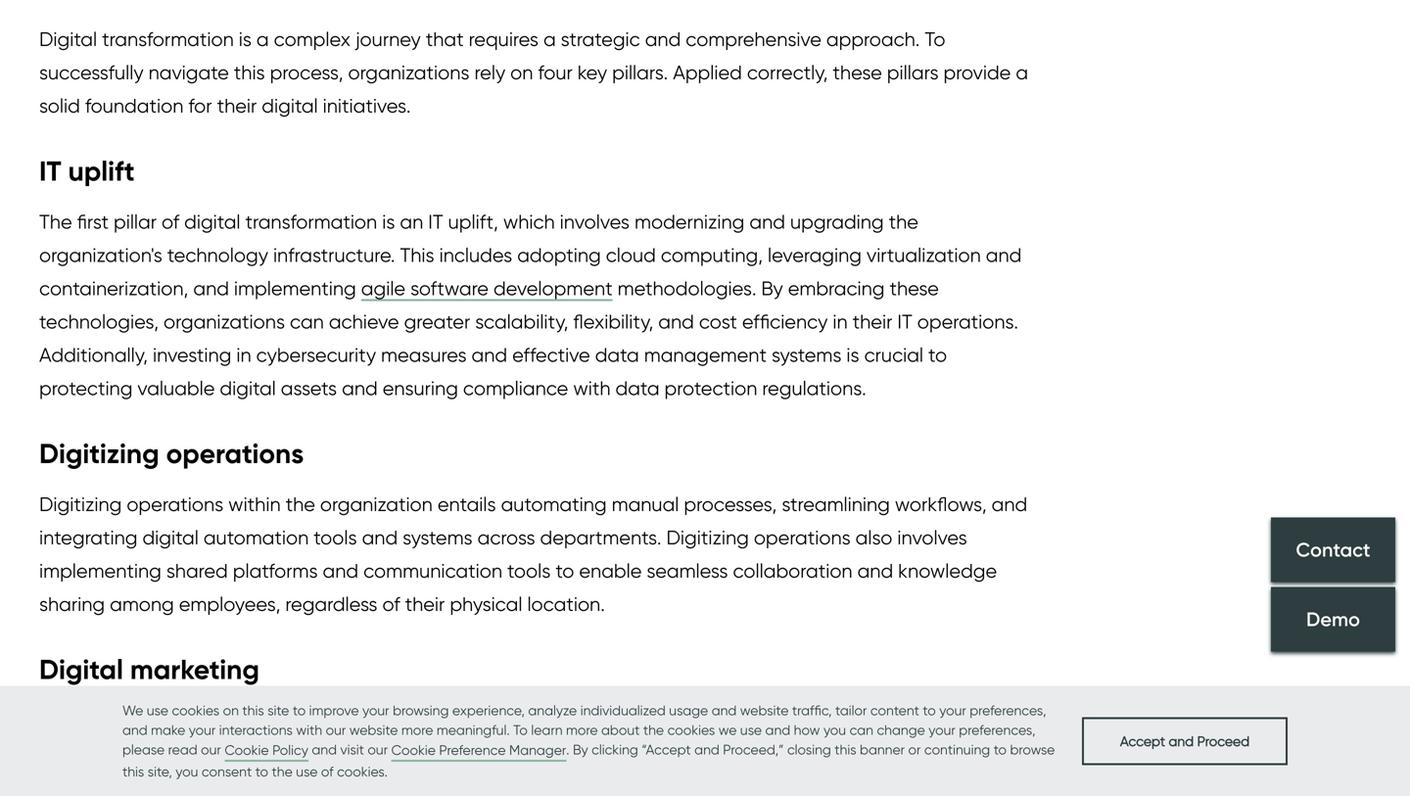Task type: vqa. For each thing, say whether or not it's contained in the screenshot.
Products
no



Task type: locate. For each thing, give the bounding box(es) containing it.
1 horizontal spatial is
[[382, 210, 395, 234]]

physical
[[450, 593, 523, 616]]

on right the rely
[[511, 61, 533, 84]]

involves down workflows,
[[898, 526, 968, 549]]

implementing down infrastructure.
[[234, 277, 356, 300]]

0 horizontal spatial cookie
[[225, 742, 269, 759]]

2 vertical spatial organizations
[[769, 709, 891, 732]]

1 vertical spatial with
[[296, 722, 322, 739]]

our right 'visit'
[[368, 742, 388, 758]]

0 vertical spatial use
[[147, 702, 168, 719]]

0 horizontal spatial involves
[[560, 210, 630, 234]]

organizations up closing on the bottom right of the page
[[769, 709, 891, 732]]

the right within
[[286, 493, 315, 516]]

1 vertical spatial systems
[[403, 526, 473, 549]]

more down "browsing" at the bottom left of page
[[402, 722, 433, 739]]

their down communication
[[405, 593, 445, 616]]

of inside 'digitizing operations within the organization entails automating manual processes, streamlining workflows, and integrating digital automation tools and systems across departments. digitizing operations also involves implementing shared platforms and communication tools to enable seamless collaboration and knowledge sharing among employees, regardless of their physical location.'
[[383, 593, 400, 616]]

0 horizontal spatial by
[[573, 742, 588, 758]]

their up crucial
[[853, 310, 893, 333]]

cookies
[[172, 702, 220, 719], [668, 722, 715, 739]]

social
[[844, 742, 896, 765]]

0 horizontal spatial can
[[290, 310, 324, 333]]

by inside "methodologies. by embracing these technologies, organizations can achieve greater scalability, flexibility, and cost efficiency in their it operations. additionally, investing in cybersecurity measures and effective data management systems is crucial to protecting valuable digital assets and ensuring compliance with data protection regulations."
[[762, 277, 784, 300]]

our down improve
[[326, 722, 346, 739]]

with inside "methodologies. by embracing these technologies, organizations can achieve greater scalability, flexibility, and cost efficiency in their it operations. additionally, investing in cybersecurity measures and effective data management systems is crucial to protecting valuable digital assets and ensuring compliance with data protection regulations."
[[573, 377, 611, 400]]

on up interactions
[[223, 702, 239, 719]]

the down policy
[[272, 764, 293, 780]]

1 vertical spatial these
[[890, 277, 939, 300]]

0 horizontal spatial more
[[402, 722, 433, 739]]

digitizing operations
[[39, 436, 311, 471]]

0 vertical spatial by
[[762, 277, 784, 300]]

digital left assets
[[220, 377, 276, 400]]

to left learn
[[513, 722, 528, 739]]

0 vertical spatial for
[[188, 94, 212, 118]]

technology
[[167, 243, 268, 267]]

it inside the first pillar of digital transformation is an it uplift, which involves modernizing and upgrading the organization's technology infrastructure. this includes adopting cloud computing, leveraging virtualization and containerization, and implementing
[[428, 210, 443, 234]]

their
[[217, 94, 257, 118], [853, 310, 893, 333], [405, 593, 445, 616], [39, 742, 79, 765]]

cybersecurity
[[256, 343, 376, 367]]

by
[[762, 277, 784, 300], [573, 742, 588, 758]]

1 horizontal spatial cookie
[[392, 742, 436, 759]]

transformation up infrastructure.
[[245, 210, 377, 234]]

0 horizontal spatial tools
[[314, 526, 357, 549]]

and left how
[[766, 722, 791, 739]]

.
[[567, 742, 570, 758]]

analytics
[[675, 775, 756, 797]]

digitizing up integrating
[[39, 493, 122, 516]]

0 vertical spatial on
[[511, 61, 533, 84]]

2 cookie from the left
[[392, 742, 436, 759]]

use up "proceed,"" at the right of page
[[741, 722, 762, 739]]

cookies up make on the bottom
[[172, 702, 220, 719]]

0 vertical spatial systems
[[772, 343, 842, 367]]

digital inside the first pillar of digital transformation is an it uplift, which involves modernizing and upgrading the organization's technology infrastructure. this includes adopting cloud computing, leveraging virtualization and containerization, and implementing
[[184, 210, 241, 234]]

0 horizontal spatial with
[[296, 722, 322, 739]]

traffic,
[[793, 702, 832, 719]]

systems up communication
[[403, 526, 473, 549]]

process,
[[270, 61, 343, 84]]

can
[[290, 310, 324, 333], [850, 722, 874, 739]]

involves inside 'digitizing operations within the organization entails automating manual processes, streamlining workflows, and integrating digital automation tools and systems across departments. digitizing operations also involves implementing shared platforms and communication tools to enable seamless collaboration and knowledge sharing among employees, regardless of their physical location.'
[[898, 526, 968, 549]]

1 vertical spatial marketing
[[84, 742, 174, 765]]

of down communication
[[383, 593, 400, 616]]

0 vertical spatial you
[[824, 722, 847, 739]]

1 horizontal spatial can
[[850, 722, 874, 739]]

customer
[[65, 709, 148, 732]]

1 vertical spatial transformation
[[245, 210, 377, 234]]

more up strong
[[566, 722, 598, 739]]

change
[[877, 722, 926, 739]]

2 horizontal spatial organizations
[[769, 709, 891, 732]]

accordingly.
[[241, 742, 349, 765]]

2 horizontal spatial our
[[368, 742, 388, 758]]

0 horizontal spatial systems
[[403, 526, 473, 549]]

0 vertical spatial this
[[400, 243, 435, 267]]

these
[[833, 61, 883, 84], [890, 277, 939, 300]]

employees,
[[179, 593, 281, 616]]

requires
[[469, 27, 539, 51]]

0 vertical spatial cookies
[[172, 702, 220, 719]]

protecting
[[39, 377, 133, 400]]

behavior
[[153, 709, 233, 732]]

digital up technology
[[184, 210, 241, 234]]

1 vertical spatial it
[[428, 210, 443, 234]]

0 horizontal spatial use
[[147, 702, 168, 719]]

2 vertical spatial is
[[847, 343, 860, 367]]

and down also
[[858, 559, 894, 583]]

digital inside "methodologies. by embracing these technologies, organizations can achieve greater scalability, flexibility, and cost efficiency in their it operations. additionally, investing in cybersecurity measures and effective data management systems is crucial to protecting valuable digital assets and ensuring compliance with data protection regulations."
[[220, 377, 276, 400]]

as
[[39, 709, 60, 732]]

successfully
[[39, 61, 144, 84]]

please
[[122, 742, 165, 758]]

with up accordingly.
[[296, 722, 322, 739]]

by up "efficiency"
[[762, 277, 784, 300]]

compliance
[[463, 377, 569, 400]]

1 vertical spatial implementing
[[39, 559, 161, 583]]

1 vertical spatial operations
[[127, 493, 224, 516]]

transformation inside the first pillar of digital transformation is an it uplift, which involves modernizing and upgrading the organization's technology infrastructure. this includes adopting cloud computing, leveraging virtualization and containerization, and implementing
[[245, 210, 377, 234]]

and up computing,
[[750, 210, 786, 234]]

strategic
[[561, 27, 640, 51]]

for inside as customer behavior and preferences increasingly shift towards digital channels, organizations must adapt their marketing efforts accordingly. this means creating a strong online presence—utilizing social media platforms, optimizing websites for search engines, and leveraging data analytics to understand custom
[[314, 775, 338, 797]]

banner
[[860, 742, 905, 758]]

this inside digital transformation is a complex journey that requires a strategic and comprehensive approach. to successfully navigate this process, organizations rely on four key pillars. applied correctly, these pillars provide a solid foundation for their digital initiatives.
[[234, 61, 265, 84]]

0 horizontal spatial this
[[354, 742, 388, 765]]

a
[[257, 27, 269, 51], [544, 27, 556, 51], [1016, 61, 1029, 84], [538, 742, 551, 765]]

accept and proceed button
[[1083, 717, 1288, 765]]

digitizing down protecting on the left
[[39, 436, 159, 471]]

their inside "methodologies. by embracing these technologies, organizations can achieve greater scalability, flexibility, and cost efficiency in their it operations. additionally, investing in cybersecurity measures and effective data management systems is crucial to protecting valuable digital assets and ensuring compliance with data protection regulations."
[[853, 310, 893, 333]]

includes
[[439, 243, 513, 267]]

organization's
[[39, 243, 162, 267]]

1 vertical spatial preferences,
[[959, 722, 1036, 739]]

1 cookie from the left
[[225, 742, 269, 759]]

1 vertical spatial leveraging
[[527, 775, 621, 797]]

regardless
[[285, 593, 378, 616]]

their down as
[[39, 742, 79, 765]]

the up "accept
[[644, 722, 664, 739]]

2 more from the left
[[566, 722, 598, 739]]

and right assets
[[342, 377, 378, 400]]

digital inside 'digitizing operations within the organization entails automating manual processes, streamlining workflows, and integrating digital automation tools and systems across departments. digitizing operations also involves implementing shared platforms and communication tools to enable seamless collaboration and knowledge sharing among employees, regardless of their physical location.'
[[142, 526, 199, 549]]

leveraging inside as customer behavior and preferences increasingly shift towards digital channels, organizations must adapt their marketing efforts accordingly. this means creating a strong online presence—utilizing social media platforms, optimizing websites for search engines, and leveraging data analytics to understand custom
[[527, 775, 621, 797]]

by inside . by clicking "accept and proceed," closing this banner or continuing to browse this site, you consent to the use of cookies.
[[573, 742, 588, 758]]

0 horizontal spatial it
[[39, 154, 61, 189]]

the
[[889, 210, 919, 234], [286, 493, 315, 516], [644, 722, 664, 739], [272, 764, 293, 780]]

1 horizontal spatial systems
[[772, 343, 842, 367]]

1 horizontal spatial implementing
[[234, 277, 356, 300]]

website
[[740, 702, 789, 719], [350, 722, 398, 739]]

digital inside digital transformation is a complex journey that requires a strategic and comprehensive approach. to successfully navigate this process, organizations rely on four key pillars. applied correctly, these pillars provide a solid foundation for their digital initiatives.
[[39, 27, 97, 51]]

1 vertical spatial website
[[350, 722, 398, 739]]

by for .
[[573, 742, 588, 758]]

1 horizontal spatial transformation
[[245, 210, 377, 234]]

about
[[602, 722, 640, 739]]

digital up shared
[[142, 526, 199, 549]]

in right investing
[[236, 343, 251, 367]]

with down 'effective'
[[573, 377, 611, 400]]

to down the presence—utilizing on the bottom
[[761, 775, 780, 797]]

0 vertical spatial implementing
[[234, 277, 356, 300]]

2 vertical spatial use
[[296, 764, 318, 780]]

digitizing up the 'seamless'
[[667, 526, 749, 549]]

implementing down integrating
[[39, 559, 161, 583]]

streamlining
[[782, 493, 890, 516]]

1 digital from the top
[[39, 27, 97, 51]]

optimizing
[[134, 775, 226, 797]]

to right site
[[293, 702, 306, 719]]

this down an at the left top of the page
[[400, 243, 435, 267]]

1 vertical spatial of
[[383, 593, 400, 616]]

can up cybersecurity
[[290, 310, 324, 333]]

1 horizontal spatial to
[[925, 27, 946, 51]]

1 vertical spatial involves
[[898, 526, 968, 549]]

2 vertical spatial digitizing
[[667, 526, 749, 549]]

data
[[595, 343, 640, 367], [616, 377, 660, 400], [626, 775, 670, 797]]

1 horizontal spatial tools
[[508, 559, 551, 583]]

is left an at the left top of the page
[[382, 210, 395, 234]]

0 horizontal spatial on
[[223, 702, 239, 719]]

2 horizontal spatial it
[[898, 310, 913, 333]]

a down learn
[[538, 742, 551, 765]]

0 horizontal spatial in
[[236, 343, 251, 367]]

2 vertical spatial data
[[626, 775, 670, 797]]

1 horizontal spatial involves
[[898, 526, 968, 549]]

technologies,
[[39, 310, 159, 333]]

1 horizontal spatial of
[[321, 764, 334, 780]]

digitizing
[[39, 436, 159, 471], [39, 493, 122, 516], [667, 526, 749, 549]]

preference
[[439, 742, 506, 759]]

this up search
[[354, 742, 388, 765]]

workflows,
[[895, 493, 987, 516]]

their down navigate
[[217, 94, 257, 118]]

website up 'visit'
[[350, 722, 398, 739]]

operations for digitizing operations
[[166, 436, 304, 471]]

of
[[162, 210, 179, 234], [383, 593, 400, 616], [321, 764, 334, 780]]

1 vertical spatial by
[[573, 742, 588, 758]]

1 vertical spatial is
[[382, 210, 395, 234]]

and down 'we'
[[695, 742, 720, 758]]

1 horizontal spatial it
[[428, 210, 443, 234]]

1 horizontal spatial use
[[296, 764, 318, 780]]

0 vertical spatial transformation
[[102, 27, 234, 51]]

0 vertical spatial leveraging
[[768, 243, 862, 267]]

digitizing for digitizing operations within the organization entails automating manual processes, streamlining workflows, and integrating digital automation tools and systems across departments. digitizing operations also involves implementing shared platforms and communication tools to enable seamless collaboration and knowledge sharing among employees, regardless of their physical location.
[[39, 493, 122, 516]]

involves
[[560, 210, 630, 234], [898, 526, 968, 549]]

and down methodologies.
[[659, 310, 695, 333]]

0 horizontal spatial leveraging
[[527, 775, 621, 797]]

digital up successfully on the top left of the page
[[39, 27, 97, 51]]

0 vertical spatial to
[[925, 27, 946, 51]]

0 horizontal spatial implementing
[[39, 559, 161, 583]]

0 horizontal spatial for
[[188, 94, 212, 118]]

of left cookies.
[[321, 764, 334, 780]]

0 horizontal spatial these
[[833, 61, 883, 84]]

you
[[824, 722, 847, 739], [176, 764, 198, 780]]

development
[[494, 277, 613, 300]]

1 horizontal spatial with
[[573, 377, 611, 400]]

0 vertical spatial digitizing
[[39, 436, 159, 471]]

1 vertical spatial can
[[850, 722, 874, 739]]

understand
[[784, 775, 887, 797]]

this inside as customer behavior and preferences increasingly shift towards digital channels, organizations must adapt their marketing efforts accordingly. this means creating a strong online presence—utilizing social media platforms, optimizing websites for search engines, and leveraging data analytics to understand custom
[[354, 742, 388, 765]]

1 horizontal spatial on
[[511, 61, 533, 84]]

digital
[[39, 27, 97, 51], [39, 652, 123, 687]]

channels,
[[679, 709, 764, 732]]

digital for digital transformation is a complex journey that requires a strategic and comprehensive approach. to successfully navigate this process, organizations rely on four key pillars. applied correctly, these pillars provide a solid foundation for their digital initiatives.
[[39, 27, 97, 51]]

0 horizontal spatial cookies
[[172, 702, 220, 719]]

cookie down "browsing" at the bottom left of page
[[392, 742, 436, 759]]

operations up the collaboration
[[754, 526, 851, 549]]

analyze
[[528, 702, 577, 719]]

additionally,
[[39, 343, 148, 367]]

it right an at the left top of the page
[[428, 210, 443, 234]]

and down organization
[[362, 526, 398, 549]]

systems inside 'digitizing operations within the organization entails automating manual processes, streamlining workflows, and integrating digital automation tools and systems across departments. digitizing operations also involves implementing shared platforms and communication tools to enable seamless collaboration and knowledge sharing among employees, regardless of their physical location.'
[[403, 526, 473, 549]]

1 horizontal spatial organizations
[[348, 61, 470, 84]]

0 vertical spatial digital
[[39, 27, 97, 51]]

we use cookies on this site to improve your browsing experience, analyze individualized usage and website traffic, tailor content to your preferences, and make your interactions with our website more meaningful. to learn more about the cookies we use and how you can change your preferences, please read our
[[122, 702, 1047, 758]]

0 horizontal spatial is
[[239, 27, 252, 51]]

this
[[234, 61, 265, 84], [242, 702, 264, 719], [835, 742, 857, 758], [122, 764, 144, 780]]

1 horizontal spatial in
[[833, 310, 848, 333]]

is inside digital transformation is a complex journey that requires a strategic and comprehensive approach. to successfully navigate this process, organizations rely on four key pillars. applied correctly, these pillars provide a solid foundation for their digital initiatives.
[[239, 27, 252, 51]]

a up four
[[544, 27, 556, 51]]

operations up within
[[166, 436, 304, 471]]

tools down across
[[508, 559, 551, 583]]

cookie policy link
[[225, 741, 309, 762]]

you inside . by clicking "accept and proceed," closing this banner or continuing to browse this site, you consent to the use of cookies.
[[176, 764, 198, 780]]

0 vertical spatial these
[[833, 61, 883, 84]]

these down approach. at the top right of page
[[833, 61, 883, 84]]

to up pillars
[[925, 27, 946, 51]]

0 vertical spatial of
[[162, 210, 179, 234]]

1 horizontal spatial our
[[326, 722, 346, 739]]

0 horizontal spatial to
[[513, 722, 528, 739]]

0 vertical spatial can
[[290, 310, 324, 333]]

that
[[426, 27, 464, 51]]

use down policy
[[296, 764, 318, 780]]

across
[[478, 526, 535, 549]]

leveraging up embracing
[[768, 243, 862, 267]]

of inside the first pillar of digital transformation is an it uplift, which involves modernizing and upgrading the organization's technology infrastructure. this includes adopting cloud computing, leveraging virtualization and containerization, and implementing
[[162, 210, 179, 234]]

1 horizontal spatial leveraging
[[768, 243, 862, 267]]

and inside button
[[1169, 733, 1194, 750]]

site
[[268, 702, 289, 719]]

2 horizontal spatial of
[[383, 593, 400, 616]]

0 vertical spatial with
[[573, 377, 611, 400]]

increasingly
[[388, 709, 493, 732]]

strong
[[555, 742, 612, 765]]

for down accordingly.
[[314, 775, 338, 797]]

organizations up investing
[[164, 310, 285, 333]]

search
[[343, 775, 403, 797]]

digital up customer
[[39, 652, 123, 687]]

a right provide
[[1016, 61, 1029, 84]]

tools down organization
[[314, 526, 357, 549]]

provide
[[944, 61, 1011, 84]]

these down virtualization
[[890, 277, 939, 300]]

1 horizontal spatial by
[[762, 277, 784, 300]]

organizations inside digital transformation is a complex journey that requires a strategic and comprehensive approach. to successfully navigate this process, organizations rely on four key pillars. applied correctly, these pillars provide a solid foundation for their digital initiatives.
[[348, 61, 470, 84]]

the
[[39, 210, 72, 234]]

systems up regulations.
[[772, 343, 842, 367]]

efficiency
[[743, 310, 828, 333]]

experience,
[[453, 702, 525, 719]]

systems
[[772, 343, 842, 367], [403, 526, 473, 549]]

and down technology
[[193, 277, 229, 300]]

the inside the first pillar of digital transformation is an it uplift, which involves modernizing and upgrading the organization's technology infrastructure. this includes adopting cloud computing, leveraging virtualization and containerization, and implementing
[[889, 210, 919, 234]]

and down we
[[122, 722, 148, 739]]

1 vertical spatial this
[[354, 742, 388, 765]]

website up "proceed,"" at the right of page
[[740, 702, 789, 719]]

this inside we use cookies on this site to improve your browsing experience, analyze individualized usage and website traffic, tailor content to your preferences, and make your interactions with our website more meaningful. to learn more about the cookies we use and how you can change your preferences, please read our
[[242, 702, 264, 719]]

by for methodologies.
[[762, 277, 784, 300]]

1 horizontal spatial website
[[740, 702, 789, 719]]

presence—utilizing
[[675, 742, 839, 765]]

cookie down interactions
[[225, 742, 269, 759]]

0 horizontal spatial you
[[176, 764, 198, 780]]

this
[[400, 243, 435, 267], [354, 742, 388, 765]]

0 vertical spatial involves
[[560, 210, 630, 234]]

to right crucial
[[929, 343, 947, 367]]

for inside digital transformation is a complex journey that requires a strategic and comprehensive approach. to successfully navigate this process, organizations rely on four key pillars. applied correctly, these pillars provide a solid foundation for their digital initiatives.
[[188, 94, 212, 118]]

tools
[[314, 526, 357, 549], [508, 559, 551, 583]]

achieve
[[329, 310, 399, 333]]

you down tailor
[[824, 722, 847, 739]]

2 horizontal spatial use
[[741, 722, 762, 739]]

implementing
[[234, 277, 356, 300], [39, 559, 161, 583]]

a inside as customer behavior and preferences increasingly shift towards digital channels, organizations must adapt their marketing efforts accordingly. this means creating a strong online presence—utilizing social media platforms, optimizing websites for search engines, and leveraging data analytics to understand custom
[[538, 742, 551, 765]]

0 horizontal spatial of
[[162, 210, 179, 234]]

0 horizontal spatial website
[[350, 722, 398, 739]]

tailor
[[836, 702, 867, 719]]

2 digital from the top
[[39, 652, 123, 687]]

a left complex
[[257, 27, 269, 51]]

proceed
[[1198, 733, 1250, 750]]

you down read on the bottom left
[[176, 764, 198, 780]]

cookie preference manager link
[[392, 741, 567, 762]]

operations for digitizing operations within the organization entails automating manual processes, streamlining workflows, and integrating digital automation tools and systems across departments. digitizing operations also involves implementing shared platforms and communication tools to enable seamless collaboration and knowledge sharing among employees, regardless of their physical location.
[[127, 493, 224, 516]]

can down tailor
[[850, 722, 874, 739]]

computing,
[[661, 243, 763, 267]]

with
[[573, 377, 611, 400], [296, 722, 322, 739]]

to inside "methodologies. by embracing these technologies, organizations can achieve greater scalability, flexibility, and cost efficiency in their it operations. additionally, investing in cybersecurity measures and effective data management systems is crucial to protecting valuable digital assets and ensuring compliance with data protection regulations."
[[929, 343, 947, 367]]

it up crucial
[[898, 310, 913, 333]]

and inside cookie policy and visit our cookie preference manager
[[312, 742, 337, 758]]

of right the "pillar"
[[162, 210, 179, 234]]

among
[[110, 593, 174, 616]]

marketing down customer
[[84, 742, 174, 765]]

0 horizontal spatial our
[[201, 742, 221, 758]]

agile software development
[[361, 277, 613, 300]]

the up virtualization
[[889, 210, 919, 234]]

and up cookie policy link
[[237, 709, 273, 732]]

investing
[[153, 343, 232, 367]]

it up the the
[[39, 154, 61, 189]]

implementing inside the first pillar of digital transformation is an it uplift, which involves modernizing and upgrading the organization's technology infrastructure. this includes adopting cloud computing, leveraging virtualization and containerization, and implementing
[[234, 277, 356, 300]]

of inside . by clicking "accept and proceed," closing this banner or continuing to browse this site, you consent to the use of cookies.
[[321, 764, 334, 780]]

1 vertical spatial you
[[176, 764, 198, 780]]

towards
[[541, 709, 613, 732]]

is left crucial
[[847, 343, 860, 367]]

1 horizontal spatial you
[[824, 722, 847, 739]]

0 vertical spatial in
[[833, 310, 848, 333]]

0 vertical spatial is
[[239, 27, 252, 51]]

pillars
[[887, 61, 939, 84]]

operations down digitizing operations
[[127, 493, 224, 516]]

organizations down journey
[[348, 61, 470, 84]]

digital up online
[[618, 709, 674, 732]]

rely
[[475, 61, 506, 84]]

organizations inside as customer behavior and preferences increasingly shift towards digital channels, organizations must adapt their marketing efforts accordingly. this means creating a strong online presence—utilizing social media platforms, optimizing websites for search engines, and leveraging data analytics to understand custom
[[769, 709, 891, 732]]

1 horizontal spatial more
[[566, 722, 598, 739]]

and up 'we'
[[712, 702, 737, 719]]

1 horizontal spatial these
[[890, 277, 939, 300]]



Task type: describe. For each thing, give the bounding box(es) containing it.
platforms
[[233, 559, 318, 583]]

digital inside digital transformation is a complex journey that requires a strategic and comprehensive approach. to successfully navigate this process, organizations rely on four key pillars. applied correctly, these pillars provide a solid foundation for their digital initiatives.
[[262, 94, 318, 118]]

1 vertical spatial in
[[236, 343, 251, 367]]

how
[[794, 722, 820, 739]]

"accept
[[642, 742, 691, 758]]

systems inside "methodologies. by embracing these technologies, organizations can achieve greater scalability, flexibility, and cost efficiency in their it operations. additionally, investing in cybersecurity measures and effective data management systems is crucial to protecting valuable digital assets and ensuring compliance with data protection regulations."
[[772, 343, 842, 367]]

and up compliance
[[472, 343, 508, 367]]

involves inside the first pillar of digital transformation is an it uplift, which involves modernizing and upgrading the organization's technology infrastructure. this includes adopting cloud computing, leveraging virtualization and containerization, and implementing
[[560, 210, 630, 234]]

to inside 'digitizing operations within the organization entails automating manual processes, streamlining workflows, and integrating digital automation tools and systems across departments. digitizing operations also involves implementing shared platforms and communication tools to enable seamless collaboration and knowledge sharing among employees, regardless of their physical location.'
[[556, 559, 574, 583]]

browse
[[1011, 742, 1055, 758]]

0 vertical spatial it
[[39, 154, 61, 189]]

four
[[538, 61, 573, 84]]

these inside digital transformation is a complex journey that requires a strategic and comprehensive approach. to successfully navigate this process, organizations rely on four key pillars. applied correctly, these pillars provide a solid foundation for their digital initiatives.
[[833, 61, 883, 84]]

shift
[[498, 709, 536, 732]]

0 vertical spatial preferences,
[[970, 702, 1047, 719]]

your right must
[[940, 702, 967, 719]]

we
[[122, 702, 143, 719]]

with inside we use cookies on this site to improve your browsing experience, analyze individualized usage and website traffic, tailor content to your preferences, and make your interactions with our website more meaningful. to learn more about the cookies we use and how you can change your preferences, please read our
[[296, 722, 322, 739]]

leveraging inside the first pillar of digital transformation is an it uplift, which involves modernizing and upgrading the organization's technology infrastructure. this includes adopting cloud computing, leveraging virtualization and containerization, and implementing
[[768, 243, 862, 267]]

1 vertical spatial data
[[616, 377, 660, 400]]

1 vertical spatial tools
[[508, 559, 551, 583]]

to left browse at bottom
[[994, 742, 1007, 758]]

also
[[856, 526, 893, 549]]

our inside cookie policy and visit our cookie preference manager
[[368, 742, 388, 758]]

you inside we use cookies on this site to improve your browsing experience, analyze individualized usage and website traffic, tailor content to your preferences, and make your interactions with our website more meaningful. to learn more about the cookies we use and how you can change your preferences, please read our
[[824, 722, 847, 739]]

online
[[617, 742, 670, 765]]

first
[[77, 210, 109, 234]]

closing
[[788, 742, 832, 758]]

embracing
[[788, 277, 885, 300]]

digital transformation is a complex journey that requires a strategic and comprehensive approach. to successfully navigate this process, organizations rely on four key pillars. applied correctly, these pillars provide a solid foundation for their digital initiatives.
[[39, 27, 1029, 118]]

entails
[[438, 493, 496, 516]]

upgrading
[[791, 210, 884, 234]]

content
[[871, 702, 920, 719]]

manual
[[612, 493, 679, 516]]

cookies.
[[337, 764, 388, 780]]

engines,
[[407, 775, 482, 797]]

it uplift
[[39, 154, 135, 189]]

manager
[[509, 742, 567, 759]]

to inside we use cookies on this site to improve your browsing experience, analyze individualized usage and website traffic, tailor content to your preferences, and make your interactions with our website more meaningful. to learn more about the cookies we use and how you can change your preferences, please read our
[[513, 722, 528, 739]]

and up regardless
[[323, 559, 359, 583]]

implementing inside 'digitizing operations within the organization entails automating manual processes, streamlining workflows, and integrating digital automation tools and systems across departments. digitizing operations also involves implementing shared platforms and communication tools to enable seamless collaboration and knowledge sharing among employees, regardless of their physical location.'
[[39, 559, 161, 583]]

this inside the first pillar of digital transformation is an it uplift, which involves modernizing and upgrading the organization's technology infrastructure. this includes adopting cloud computing, leveraging virtualization and containerization, and implementing
[[400, 243, 435, 267]]

to inside digital transformation is a complex journey that requires a strategic and comprehensive approach. to successfully navigate this process, organizations rely on four key pillars. applied correctly, these pillars provide a solid foundation for their digital initiatives.
[[925, 27, 946, 51]]

use inside . by clicking "accept and proceed," closing this banner or continuing to browse this site, you consent to the use of cookies.
[[296, 764, 318, 780]]

websites
[[231, 775, 309, 797]]

cookie policy and visit our cookie preference manager
[[225, 742, 567, 759]]

can inside we use cookies on this site to improve your browsing experience, analyze individualized usage and website traffic, tailor content to your preferences, and make your interactions with our website more meaningful. to learn more about the cookies we use and how you can change your preferences, please read our
[[850, 722, 874, 739]]

1 horizontal spatial cookies
[[668, 722, 715, 739]]

visit
[[340, 742, 364, 758]]

journey
[[356, 27, 421, 51]]

and right workflows,
[[992, 493, 1028, 516]]

is inside the first pillar of digital transformation is an it uplift, which involves modernizing and upgrading the organization's technology infrastructure. this includes adopting cloud computing, leveraging virtualization and containerization, and implementing
[[382, 210, 395, 234]]

processes,
[[684, 493, 777, 516]]

enable
[[579, 559, 642, 583]]

measures
[[381, 343, 467, 367]]

. by clicking "accept and proceed," closing this banner or continuing to browse this site, you consent to the use of cookies.
[[122, 742, 1055, 780]]

we
[[719, 722, 737, 739]]

greater
[[404, 310, 471, 333]]

organizations inside "methodologies. by embracing these technologies, organizations can achieve greater scalability, flexibility, and cost efficiency in their it operations. additionally, investing in cybersecurity measures and effective data management systems is crucial to protecting valuable digital assets and ensuring compliance with data protection regulations."
[[164, 310, 285, 333]]

media
[[901, 742, 958, 765]]

within
[[228, 493, 281, 516]]

and inside digital transformation is a complex journey that requires a strategic and comprehensive approach. to successfully navigate this process, organizations rely on four key pillars. applied correctly, these pillars provide a solid foundation for their digital initiatives.
[[645, 27, 681, 51]]

digital for digital marketing
[[39, 652, 123, 687]]

an
[[400, 210, 424, 234]]

to down cookie policy link
[[255, 764, 268, 780]]

the inside . by clicking "accept and proceed," closing this banner or continuing to browse this site, you consent to the use of cookies.
[[272, 764, 293, 780]]

solid
[[39, 94, 80, 118]]

cost
[[699, 310, 738, 333]]

flexibility,
[[574, 310, 654, 333]]

the inside 'digitizing operations within the organization entails automating manual processes, streamlining workflows, and integrating digital automation tools and systems across departments. digitizing operations also involves implementing shared platforms and communication tools to enable seamless collaboration and knowledge sharing among employees, regardless of their physical location.'
[[286, 493, 315, 516]]

make
[[151, 722, 185, 739]]

and inside . by clicking "accept and proceed," closing this banner or continuing to browse this site, you consent to the use of cookies.
[[695, 742, 720, 758]]

protection
[[665, 377, 758, 400]]

adopting
[[518, 243, 601, 267]]

organization
[[320, 493, 433, 516]]

scalability,
[[475, 310, 569, 333]]

0 vertical spatial tools
[[314, 526, 357, 549]]

infrastructure.
[[273, 243, 395, 267]]

policy
[[272, 742, 309, 759]]

agile software development link
[[361, 276, 613, 301]]

accept
[[1121, 733, 1166, 750]]

which
[[503, 210, 555, 234]]

agile
[[361, 277, 406, 300]]

these inside "methodologies. by embracing these technologies, organizations can achieve greater scalability, flexibility, and cost efficiency in their it operations. additionally, investing in cybersecurity measures and effective data management systems is crucial to protecting valuable digital assets and ensuring compliance with data protection regulations."
[[890, 277, 939, 300]]

complex
[[274, 27, 351, 51]]

on inside digital transformation is a complex journey that requires a strategic and comprehensive approach. to successfully navigate this process, organizations rely on four key pillars. applied correctly, these pillars provide a solid foundation for their digital initiatives.
[[511, 61, 533, 84]]

uplift,
[[448, 210, 499, 234]]

methodologies.
[[618, 277, 757, 300]]

0 vertical spatial data
[[595, 343, 640, 367]]

your up the efforts
[[189, 722, 216, 739]]

to inside as customer behavior and preferences increasingly shift towards digital channels, organizations must adapt their marketing efforts accordingly. this means creating a strong online presence—utilizing social media platforms, optimizing websites for search engines, and leveraging data analytics to understand custom
[[761, 775, 780, 797]]

this down please
[[122, 764, 144, 780]]

1 more from the left
[[402, 722, 433, 739]]

knowledge
[[899, 559, 998, 583]]

to right content
[[923, 702, 936, 719]]

improve
[[309, 702, 359, 719]]

is inside "methodologies. by embracing these technologies, organizations can achieve greater scalability, flexibility, and cost efficiency in their it operations. additionally, investing in cybersecurity measures and effective data management systems is crucial to protecting valuable digital assets and ensuring compliance with data protection regulations."
[[847, 343, 860, 367]]

their inside 'digitizing operations within the organization entails automating manual processes, streamlining workflows, and integrating digital automation tools and systems across departments. digitizing operations also involves implementing shared platforms and communication tools to enable seamless collaboration and knowledge sharing among employees, regardless of their physical location.'
[[405, 593, 445, 616]]

this right closing on the bottom right of the page
[[835, 742, 857, 758]]

digitizing operations within the organization entails automating manual processes, streamlining workflows, and integrating digital automation tools and systems across departments. digitizing operations also involves implementing shared platforms and communication tools to enable seamless collaboration and knowledge sharing among employees, regardless of their physical location.
[[39, 493, 1028, 616]]

your right improve
[[363, 702, 390, 719]]

digital inside as customer behavior and preferences increasingly shift towards digital channels, organizations must adapt their marketing efforts accordingly. this means creating a strong online presence—utilizing social media platforms, optimizing websites for search engines, and leveraging data analytics to understand custom
[[618, 709, 674, 732]]

comprehensive
[[686, 27, 822, 51]]

operations.
[[918, 310, 1019, 333]]

efforts
[[179, 742, 236, 765]]

as customer behavior and preferences increasingly shift towards digital channels, organizations must adapt their marketing efforts accordingly. this means creating a strong online presence—utilizing social media platforms, optimizing websites for search engines, and leveraging data analytics to understand custom
[[39, 709, 1013, 797]]

their inside digital transformation is a complex journey that requires a strategic and comprehensive approach. to successfully navigate this process, organizations rely on four key pillars. applied correctly, these pillars provide a solid foundation for their digital initiatives.
[[217, 94, 257, 118]]

marketing inside as customer behavior and preferences increasingly shift towards digital channels, organizations must adapt their marketing efforts accordingly. this means creating a strong online presence—utilizing social media platforms, optimizing websites for search engines, and leveraging data analytics to understand custom
[[84, 742, 174, 765]]

navigate
[[149, 61, 229, 84]]

approach.
[[827, 27, 920, 51]]

can inside "methodologies. by embracing these technologies, organizations can achieve greater scalability, flexibility, and cost efficiency in their it operations. additionally, investing in cybersecurity measures and effective data management systems is crucial to protecting valuable digital assets and ensuring compliance with data protection regulations."
[[290, 310, 324, 333]]

virtualization
[[867, 243, 981, 267]]

creating
[[458, 742, 533, 765]]

your up continuing
[[929, 722, 956, 739]]

and up "operations." at the right of page
[[986, 243, 1022, 267]]

2 vertical spatial operations
[[754, 526, 851, 549]]

the inside we use cookies on this site to improve your browsing experience, analyze individualized usage and website traffic, tailor content to your preferences, and make your interactions with our website more meaningful. to learn more about the cookies we use and how you can change your preferences, please read our
[[644, 722, 664, 739]]

automating
[[501, 493, 607, 516]]

0 vertical spatial marketing
[[130, 652, 259, 687]]

data inside as customer behavior and preferences increasingly shift towards digital channels, organizations must adapt their marketing efforts accordingly. this means creating a strong online presence—utilizing social media platforms, optimizing websites for search engines, and leveraging data analytics to understand custom
[[626, 775, 670, 797]]

meaningful.
[[437, 722, 510, 739]]

or
[[909, 742, 921, 758]]

browsing
[[393, 702, 449, 719]]

individualized
[[581, 702, 666, 719]]

on inside we use cookies on this site to improve your browsing experience, analyze individualized usage and website traffic, tailor content to your preferences, and make your interactions with our website more meaningful. to learn more about the cookies we use and how you can change your preferences, please read our
[[223, 702, 239, 719]]

departments.
[[540, 526, 662, 549]]

digitizing for digitizing operations
[[39, 436, 159, 471]]

their inside as customer behavior and preferences increasingly shift towards digital channels, organizations must adapt their marketing efforts accordingly. this means creating a strong online presence—utilizing social media platforms, optimizing websites for search engines, and leveraging data analytics to understand custom
[[39, 742, 79, 765]]

transformation inside digital transformation is a complex journey that requires a strategic and comprehensive approach. to successfully navigate this process, organizations rely on four key pillars. applied correctly, these pillars provide a solid foundation for their digital initiatives.
[[102, 27, 234, 51]]

and down creating
[[487, 775, 522, 797]]

adapt
[[944, 709, 1001, 732]]

preferences
[[278, 709, 383, 732]]

it inside "methodologies. by embracing these technologies, organizations can achieve greater scalability, flexibility, and cost efficiency in their it operations. additionally, investing in cybersecurity measures and effective data management systems is crucial to protecting valuable digital assets and ensuring compliance with data protection regulations."
[[898, 310, 913, 333]]



